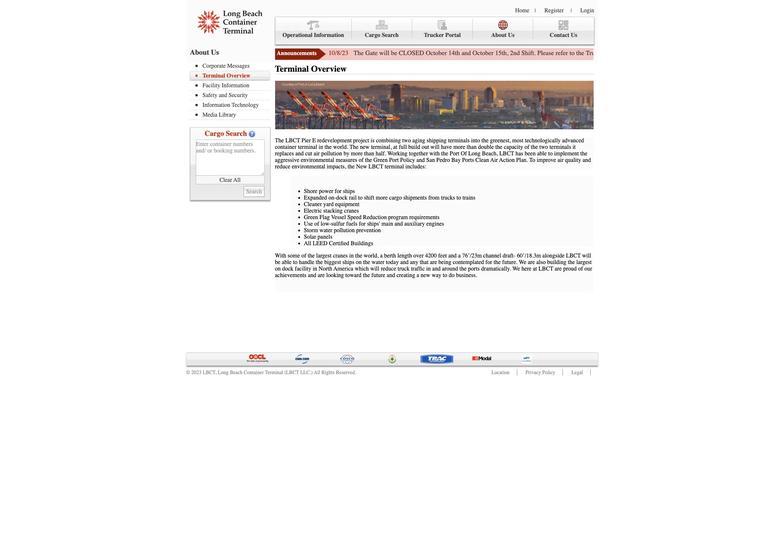 Task type: describe. For each thing, give the bounding box(es) containing it.
1 horizontal spatial air
[[558, 157, 564, 163]]

out
[[422, 144, 429, 150]]

2nd
[[510, 49, 520, 57]]

1 horizontal spatial on
[[356, 259, 362, 265]]

1 vertical spatial information
[[222, 82, 250, 89]]

are left looking
[[318, 272, 325, 278]]

and right quality
[[583, 157, 591, 163]]

of right has
[[525, 144, 530, 150]]

and left around
[[433, 265, 441, 272]]

from
[[429, 194, 440, 201]]

safety and security link
[[195, 92, 270, 99]]

the lbct pier e redevelopment project is combining two aging shipping terminals into the greenest, most technologically advanced container terminal in the world. the new terminal, at full build out will have more than double the capacity of the two terminals it replaces and cut air pollution by more than half. working together with the port of long beach, lbct has been able to implement the aggressive environmental measures of the green port policy and san pedro bay ports clean air action plan. to improve air quality and reduce environmental impacts, the new lbct terminal includes:
[[275, 137, 591, 170]]

the down leed
[[308, 252, 315, 259]]

us for contact us link
[[571, 32, 578, 38]]

in up america
[[349, 252, 354, 259]]

facility information link
[[195, 82, 270, 89]]

ports
[[462, 157, 474, 163]]

legal
[[572, 369, 583, 376]]

and down handle
[[308, 272, 316, 278]]

traffic
[[411, 265, 425, 272]]

expanded
[[304, 194, 327, 201]]

the left new
[[348, 163, 355, 170]]

to right rail
[[358, 194, 363, 201]]

any
[[410, 259, 419, 265]]

the left the ports
[[460, 265, 467, 272]]

cargo search inside 'link'
[[365, 32, 399, 38]]

security
[[229, 92, 248, 99]]

1 horizontal spatial port
[[450, 150, 460, 157]]

it
[[573, 144, 576, 150]]

biggest
[[325, 259, 341, 265]]

aggressive
[[275, 157, 300, 163]]

reduction
[[363, 214, 387, 220]]

have
[[441, 144, 452, 150]]

2023
[[191, 369, 202, 376]]

will down cargo search 'link'
[[380, 49, 390, 57]]

the right the 10/8/23
[[354, 49, 364, 57]]

0 horizontal spatial port
[[389, 157, 399, 163]]

2 horizontal spatial a
[[458, 252, 461, 259]]

home
[[516, 7, 530, 14]]

full
[[399, 144, 407, 150]]

requirements
[[410, 214, 440, 220]]

here
[[522, 265, 532, 272]]

are left proud on the right top of page
[[555, 265, 562, 272]]

details
[[702, 49, 719, 57]]

implement
[[555, 150, 579, 157]]

the up to
[[531, 144, 538, 150]]

1 horizontal spatial two
[[540, 144, 548, 150]]

reduce inside with some of the largest cranes in the world, a berth length over 4200 feet and a 76'/23m channel draft- 60'/18.3m alongside lbct will be able to handle the biggest ships on the water today and any that are being contemplated for the future. we are also building the largest on dock facility in north america which will reduce truck traffic in and around the ports dramatically. we here at lbct are proud of our achievements and are looking toward the future and creating a new way to do business.​
[[381, 265, 396, 272]]

0 horizontal spatial search
[[226, 129, 247, 138]]

of inside shore power for ships expanded on-dock rail to shift more cargo shipments from trucks to trains cleaner yard equipment electric stacking cranes green flag vessel speed reduction program requirements use of low-sulfur fuels for ships' main and auxiliary engines storm water pollution prevention solar panels all leed certified buildings
[[315, 220, 319, 227]]

and inside shore power for ships expanded on-dock rail to shift more cargo shipments from trucks to trains cleaner yard equipment electric stacking cranes green flag vessel speed reduction program requirements use of low-sulfur fuels for ships' main and auxiliary engines storm water pollution prevention solar panels all leed certified buildings
[[395, 220, 403, 227]]

leed
[[313, 240, 328, 247]]

terminal left (lbct on the bottom of page
[[265, 369, 283, 376]]

and left san
[[417, 157, 425, 163]]

low-
[[321, 220, 331, 227]]

green inside shore power for ships expanded on-dock rail to shift more cargo shipments from trucks to trains cleaner yard equipment electric stacking cranes green flag vessel speed reduction program requirements use of low-sulfur fuels for ships' main and auxiliary engines storm water pollution prevention solar panels all leed certified buildings
[[304, 214, 318, 220]]

we left here
[[513, 265, 520, 272]]

terminal down announcements
[[275, 64, 309, 74]]

measures
[[336, 157, 358, 163]]

and right future
[[387, 272, 395, 278]]

1 horizontal spatial than
[[467, 144, 477, 150]]

reserved.
[[336, 369, 356, 376]]

the right by
[[350, 144, 359, 150]]

america
[[334, 265, 354, 272]]

will up our
[[583, 252, 592, 259]]

60'/18.3m
[[517, 252, 541, 259]]

are right that
[[430, 259, 437, 265]]

contact us
[[550, 32, 578, 38]]

pollution inside shore power for ships expanded on-dock rail to shift more cargo shipments from trucks to trains cleaner yard equipment electric stacking cranes green flag vessel speed reduction program requirements use of low-sulfur fuels for ships' main and auxiliary engines storm water pollution prevention solar panels all leed certified buildings
[[334, 227, 355, 234]]

1 horizontal spatial largest
[[577, 259, 592, 265]]

lbct left has
[[500, 150, 514, 157]]

length
[[398, 252, 412, 259]]

and right 14th
[[462, 49, 471, 57]]

to left trains
[[457, 194, 461, 201]]

us for about us link
[[508, 32, 515, 38]]

green inside the lbct pier e redevelopment project is combining two aging shipping terminals into the greenest, most technologically advanced container terminal in the world. the new terminal, at full build out will have more than double the capacity of the two terminals it replaces and cut air pollution by more than half. working together with the port of long beach, lbct has been able to implement the aggressive environmental measures of the green port policy and san pedro bay ports clean air action plan. to improve air quality and reduce environmental impacts, the new lbct terminal includes:
[[374, 157, 388, 163]]

to left handle
[[293, 259, 298, 265]]

the left future
[[363, 272, 370, 278]]

all inside clear all 'button'
[[233, 177, 241, 183]]

operational information link
[[275, 19, 352, 39]]

cranes inside shore power for ships expanded on-dock rail to shift more cargo shipments from trucks to trains cleaner yard equipment electric stacking cranes green flag vessel speed reduction program requirements use of low-sulfur fuels for ships' main and auxiliary engines storm water pollution prevention solar panels all leed certified buildings
[[344, 207, 359, 214]]

messages
[[227, 63, 250, 69]]

login link
[[581, 7, 595, 14]]

1 vertical spatial about
[[190, 48, 209, 57]]

for right page on the top of page
[[661, 49, 669, 57]]

together
[[409, 150, 428, 157]]

in left way at top
[[427, 265, 431, 272]]

at inside the lbct pier e redevelopment project is combining two aging shipping terminals into the greenest, most technologically advanced container terminal in the world. the new terminal, at full build out will have more than double the capacity of the two terminals it replaces and cut air pollution by more than half. working together with the port of long beach, lbct has been able to implement the aggressive environmental measures of the green port policy and san pedro bay ports clean air action plan. to improve air quality and reduce environmental impacts, the new lbct terminal includes:
[[393, 144, 398, 150]]

north
[[319, 265, 332, 272]]

being
[[439, 259, 452, 265]]

ships inside with some of the largest cranes in the world, a berth length over 4200 feet and a 76'/23m channel draft- 60'/18.3m alongside lbct will be able to handle the biggest ships on the water today and any that are being contemplated for the future. we are also building the largest on dock facility in north america which will reduce truck traffic in and around the ports dramatically. we here at lbct are proud of our achievements and are looking toward the future and creating a new way to do business.​
[[343, 259, 355, 265]]

0 horizontal spatial two
[[402, 137, 411, 144]]

register link
[[545, 7, 564, 14]]

around
[[442, 265, 458, 272]]

air
[[491, 157, 498, 163]]

1 vertical spatial long
[[218, 369, 229, 376]]

about inside menu bar
[[492, 32, 507, 38]]

the left half.
[[365, 157, 372, 163]]

trucker portal link
[[413, 19, 473, 39]]

vessel
[[331, 214, 346, 220]]

over
[[414, 252, 424, 259]]

aging
[[413, 137, 426, 144]]

1 | from the left
[[535, 8, 536, 14]]

new
[[356, 163, 367, 170]]

2 | from the left
[[571, 8, 572, 14]]

engines
[[427, 220, 444, 227]]

the right handle
[[316, 259, 323, 265]]

speed
[[348, 214, 362, 220]]

the right with
[[441, 150, 449, 157]]

berth
[[384, 252, 396, 259]]

terminal,
[[371, 144, 392, 150]]

the left truck
[[577, 49, 585, 57]]

1 horizontal spatial overview
[[311, 64, 347, 74]]

0 horizontal spatial cargo
[[205, 129, 224, 138]]

action
[[500, 157, 515, 163]]

(lbct
[[285, 369, 299, 376]]

15th,
[[496, 49, 509, 57]]

clear all
[[220, 177, 241, 183]]

1 gate from the left
[[366, 49, 378, 57]]

0 horizontal spatial cargo search
[[205, 129, 247, 138]]

water inside with some of the largest cranes in the world, a berth length over 4200 feet and a 76'/23m channel draft- 60'/18.3m alongside lbct will be able to handle the biggest ships on the water today and any that are being contemplated for the future. we are also building the largest on dock facility in north america which will reduce truck traffic in and around the ports dramatically. we here at lbct are proud of our achievements and are looking toward the future and creating a new way to do business.​
[[372, 259, 385, 265]]

ships'
[[367, 220, 380, 227]]

and right feet on the top right of page
[[449, 252, 457, 259]]

into
[[471, 137, 480, 144]]

and left the "cut"
[[296, 150, 304, 157]]

legal link
[[572, 369, 583, 376]]

main
[[382, 220, 393, 227]]

1 horizontal spatial about us
[[492, 32, 515, 38]]

proud
[[564, 265, 577, 272]]

reduce inside the lbct pier e redevelopment project is combining two aging shipping terminals into the greenest, most technologically advanced container terminal in the world. the new terminal, at full build out will have more than double the capacity of the two terminals it replaces and cut air pollution by more than half. working together with the port of long beach, lbct has been able to implement the aggressive environmental measures of the green port policy and san pedro bay ports clean air action plan. to improve air quality and reduce environmental impacts, the new lbct terminal includes:
[[275, 163, 291, 170]]

login
[[581, 7, 595, 14]]

of left our
[[579, 265, 583, 272]]

for right power
[[335, 188, 342, 194]]

has
[[516, 150, 524, 157]]

14th
[[449, 49, 460, 57]]

our
[[585, 265, 593, 272]]

2 horizontal spatial more
[[454, 144, 466, 150]]

shore
[[304, 188, 318, 194]]

terminal overview
[[275, 64, 347, 74]]

fuels
[[346, 220, 358, 227]]

by
[[344, 150, 350, 157]]

lbct,
[[203, 369, 217, 376]]

location link
[[492, 369, 510, 376]]

sulfur
[[331, 220, 345, 227]]

environmental down e
[[301, 157, 335, 163]]

0 horizontal spatial terminal
[[298, 144, 317, 150]]

register
[[545, 7, 564, 14]]

new inside the lbct pier e redevelopment project is combining two aging shipping terminals into the greenest, most technologically advanced container terminal in the world. the new terminal, at full build out will have more than double the capacity of the two terminals it replaces and cut air pollution by more than half. working together with the port of long beach, lbct has been able to implement the aggressive environmental measures of the green port policy and san pedro bay ports clean air action plan. to improve air quality and reduce environmental impacts, the new lbct terminal includes:
[[360, 144, 370, 150]]

0 horizontal spatial on
[[275, 265, 281, 272]]

alongside
[[543, 252, 565, 259]]

Enter container numbers and/ or booking numbers.  text field
[[196, 139, 265, 176]]

today
[[386, 259, 399, 265]]

will right which at top
[[371, 265, 380, 272]]

beach
[[230, 369, 243, 376]]

will inside the lbct pier e redevelopment project is combining two aging shipping terminals into the greenest, most technologically advanced container terminal in the world. the new terminal, at full build out will have more than double the capacity of the two terminals it replaces and cut air pollution by more than half. working together with the port of long beach, lbct has been able to implement the aggressive environmental measures of the green port policy and san pedro bay ports clean air action plan. to improve air quality and reduce environmental impacts, the new lbct terminal includes:
[[431, 144, 440, 150]]

0 horizontal spatial more
[[351, 150, 363, 157]]

the left week.
[[730, 49, 738, 57]]

impacts,
[[327, 163, 346, 170]]

building
[[548, 259, 567, 265]]

2 october from the left
[[473, 49, 494, 57]]

about us link
[[473, 19, 534, 39]]

0 horizontal spatial us
[[211, 48, 219, 57]]

0 vertical spatial information
[[314, 32, 344, 38]]

of right 'some'
[[302, 252, 306, 259]]

with
[[430, 150, 440, 157]]

operational information
[[283, 32, 344, 38]]

of
[[461, 150, 467, 157]]

rights
[[322, 369, 335, 376]]

1 vertical spatial terminal
[[385, 163, 404, 170]]

do
[[449, 272, 455, 278]]

plan.
[[517, 157, 528, 163]]

able inside the lbct pier e redevelopment project is combining two aging shipping terminals into the greenest, most technologically advanced container terminal in the world. the new terminal, at full build out will have more than double the capacity of the two terminals it replaces and cut air pollution by more than half. working together with the port of long beach, lbct has been able to implement the aggressive environmental measures of the green port policy and san pedro bay ports clean air action plan. to improve air quality and reduce environmental impacts, the new lbct terminal includes:
[[537, 150, 547, 157]]



Task type: vqa. For each thing, say whether or not it's contained in the screenshot.
Time
no



Task type: locate. For each thing, give the bounding box(es) containing it.
cargo inside 'link'
[[365, 32, 381, 38]]

dock inside with some of the largest cranes in the world, a berth length over 4200 feet and a 76'/23m channel draft- 60'/18.3m alongside lbct will be able to handle the biggest ships on the water today and any that are being contemplated for the future. we are also building the largest on dock facility in north america which will reduce truck traffic in and around the ports dramatically. we here at lbct are proud of our achievements and are looking toward the future and creating a new way to do business.​
[[282, 265, 294, 272]]

water
[[320, 227, 333, 234], [372, 259, 385, 265]]

container
[[275, 144, 297, 150]]

1 vertical spatial green
[[304, 214, 318, 220]]

0 horizontal spatial policy
[[400, 157, 415, 163]]

1 vertical spatial dock
[[282, 265, 294, 272]]

and right main
[[395, 220, 403, 227]]

is
[[371, 137, 375, 144]]

1 vertical spatial water
[[372, 259, 385, 265]]

to left 'do'
[[443, 272, 448, 278]]

lbct left pier
[[286, 137, 300, 144]]

1 vertical spatial cranes
[[333, 252, 348, 259]]

1 horizontal spatial policy
[[543, 369, 556, 376]]

stacking
[[324, 207, 343, 214]]

working
[[388, 150, 408, 157]]

reduce down replaces
[[275, 163, 291, 170]]

trucker portal
[[424, 32, 461, 38]]

a
[[380, 252, 383, 259], [458, 252, 461, 259], [417, 272, 419, 278]]

1 horizontal spatial more
[[376, 194, 388, 201]]

closed
[[399, 49, 424, 57]]

search
[[382, 32, 399, 38], [226, 129, 247, 138]]

buildings
[[351, 240, 373, 247]]

us inside contact us link
[[571, 32, 578, 38]]

will right 'out'
[[431, 144, 440, 150]]

0 horizontal spatial be
[[275, 259, 281, 265]]

than up ports
[[467, 144, 477, 150]]

cargo
[[389, 194, 402, 201]]

toward
[[346, 272, 362, 278]]

the right it at right
[[581, 150, 588, 157]]

1 horizontal spatial green
[[374, 157, 388, 163]]

1 horizontal spatial us
[[508, 32, 515, 38]]

1 horizontal spatial october
[[473, 49, 494, 57]]

overview inside "corporate messages terminal overview facility information safety and security information technology media library"
[[227, 72, 251, 79]]

more right the shift
[[376, 194, 388, 201]]

more inside shore power for ships expanded on-dock rail to shift more cargo shipments from trucks to trains cleaner yard equipment electric stacking cranes green flag vessel speed reduction program requirements use of low-sulfur fuels for ships' main and auxiliary engines storm water pollution prevention solar panels all leed certified buildings
[[376, 194, 388, 201]]

0 horizontal spatial about us
[[190, 48, 219, 57]]

1 vertical spatial pollution
[[334, 227, 355, 234]]

1 horizontal spatial at
[[533, 265, 537, 272]]

new inside with some of the largest cranes in the world, a berth length over 4200 feet and a 76'/23m channel draft- 60'/18.3m alongside lbct will be able to handle the biggest ships on the water today and any that are being contemplated for the future. we are also building the largest on dock facility in north america which will reduce truck traffic in and around the ports dramatically. we here at lbct are proud of our achievements and are looking toward the future and creating a new way to do business.​
[[421, 272, 431, 278]]

be inside with some of the largest cranes in the world, a berth length over 4200 feet and a 76'/23m channel draft- 60'/18.3m alongside lbct will be able to handle the biggest ships on the water today and any that are being contemplated for the future. we are also building the largest on dock facility in north america which will reduce truck traffic in and around the ports dramatically. we here at lbct are proud of our achievements and are looking toward the future and creating a new way to do business.​
[[275, 259, 281, 265]]

the down buildings on the top of page
[[363, 259, 370, 265]]

for right "details"
[[721, 49, 728, 57]]

cranes inside with some of the largest cranes in the world, a berth length over 4200 feet and a 76'/23m channel draft- 60'/18.3m alongside lbct will be able to handle the biggest ships on the water today and any that are being contemplated for the future. we are also building the largest on dock facility in north america which will reduce truck traffic in and around the ports dramatically. we here at lbct are proud of our achievements and are looking toward the future and creating a new way to do business.​
[[333, 252, 348, 259]]

0 vertical spatial be
[[391, 49, 397, 57]]

more right by
[[351, 150, 363, 157]]

project
[[353, 137, 369, 144]]

water inside shore power for ships expanded on-dock rail to shift more cargo shipments from trucks to trains cleaner yard equipment electric stacking cranes green flag vessel speed reduction program requirements use of low-sulfur fuels for ships' main and auxiliary engines storm water pollution prevention solar panels all leed certified buildings
[[320, 227, 333, 234]]

0 horizontal spatial menu bar
[[190, 62, 273, 120]]

about us up the 15th,
[[492, 32, 515, 38]]

terminal down working
[[385, 163, 404, 170]]

terminals left it at right
[[550, 144, 571, 150]]

0 vertical spatial able
[[537, 150, 547, 157]]

0 vertical spatial terminal
[[298, 144, 317, 150]]

1 vertical spatial all
[[304, 240, 312, 247]]

1 horizontal spatial about
[[492, 32, 507, 38]]

achievements
[[275, 272, 307, 278]]

environmental down the "cut"
[[292, 163, 325, 170]]

all
[[233, 177, 241, 183], [304, 240, 312, 247], [314, 369, 320, 376]]

0 horizontal spatial about
[[190, 48, 209, 57]]

cargo search
[[365, 32, 399, 38], [205, 129, 247, 138]]

prevention
[[356, 227, 381, 234]]

pollution inside the lbct pier e redevelopment project is combining two aging shipping terminals into the greenest, most technologically advanced container terminal in the world. the new terminal, at full build out will have more than double the capacity of the two terminals it replaces and cut air pollution by more than half. working together with the port of long beach, lbct has been able to implement the aggressive environmental measures of the green port policy and san pedro bay ports clean air action plan. to improve air quality and reduce environmental impacts, the new lbct terminal includes:
[[321, 150, 342, 157]]

cranes down certified
[[333, 252, 348, 259]]

air left quality
[[558, 157, 564, 163]]

port
[[450, 150, 460, 157], [389, 157, 399, 163]]

terminals up of
[[448, 137, 470, 144]]

1 horizontal spatial terminal
[[385, 163, 404, 170]]

0 vertical spatial water
[[320, 227, 333, 234]]

0 horizontal spatial than
[[364, 150, 374, 157]]

1 horizontal spatial |
[[571, 8, 572, 14]]

terminal inside "corporate messages terminal overview facility information safety and security information technology media library"
[[203, 72, 225, 79]]

be
[[391, 49, 397, 57], [275, 259, 281, 265]]

0 horizontal spatial at
[[393, 144, 398, 150]]

pollution down redevelopment
[[321, 150, 342, 157]]

which
[[355, 265, 369, 272]]

gate down cargo search 'link'
[[366, 49, 378, 57]]

further
[[670, 49, 688, 57]]

port right half.
[[389, 157, 399, 163]]

two left aging
[[402, 137, 411, 144]]

port left of
[[450, 150, 460, 157]]

1 vertical spatial about us
[[190, 48, 219, 57]]

pollution
[[321, 150, 342, 157], [334, 227, 355, 234]]

dramatically.
[[481, 265, 512, 272]]

1 vertical spatial cargo
[[205, 129, 224, 138]]

at right here
[[533, 265, 537, 272]]

0 vertical spatial at
[[393, 144, 398, 150]]

overview down messages
[[227, 72, 251, 79]]

1 horizontal spatial a
[[417, 272, 419, 278]]

and inside "corporate messages terminal overview facility information safety and security information technology media library"
[[219, 92, 227, 99]]

information technology link
[[195, 102, 270, 108]]

corporate
[[203, 63, 226, 69]]

lbct down alongside
[[539, 265, 554, 272]]

0 vertical spatial search
[[382, 32, 399, 38]]

truck
[[586, 49, 602, 57]]

shore power for ships expanded on-dock rail to shift more cargo shipments from trucks to trains cleaner yard equipment electric stacking cranes green flag vessel speed reduction program requirements use of low-sulfur fuels for ships' main and auxiliary engines storm water pollution prevention solar panels all leed certified buildings
[[304, 188, 476, 247]]

technologically
[[525, 137, 561, 144]]

been
[[525, 150, 536, 157]]

1 horizontal spatial long
[[469, 150, 481, 157]]

0 horizontal spatial green
[[304, 214, 318, 220]]

1 october from the left
[[426, 49, 447, 57]]

us up corporate
[[211, 48, 219, 57]]

business.​
[[456, 272, 477, 278]]

1 horizontal spatial reduce
[[381, 265, 396, 272]]

all right llc.)
[[314, 369, 320, 376]]

improve
[[537, 157, 556, 163]]

0 vertical spatial about
[[492, 32, 507, 38]]

and right safety
[[219, 92, 227, 99]]

1 horizontal spatial gate
[[603, 49, 615, 57]]

0 horizontal spatial october
[[426, 49, 447, 57]]

green up storm
[[304, 214, 318, 220]]

0 horizontal spatial able
[[282, 259, 292, 265]]

certified
[[329, 240, 349, 247]]

be left closed
[[391, 49, 397, 57]]

cranes
[[344, 207, 359, 214], [333, 252, 348, 259]]

0 horizontal spatial new
[[360, 144, 370, 150]]

1 vertical spatial reduce
[[381, 265, 396, 272]]

long inside the lbct pier e redevelopment project is combining two aging shipping terminals into the greenest, most technologically advanced container terminal in the world. the new terminal, at full build out will have more than double the capacity of the two terminals it replaces and cut air pollution by more than half. working together with the port of long beach, lbct has been able to implement the aggressive environmental measures of the green port policy and san pedro bay ports clean air action plan. to improve air quality and reduce environmental impacts, the new lbct terminal includes:
[[469, 150, 481, 157]]

menu bar containing corporate messages
[[190, 62, 273, 120]]

0 horizontal spatial terminals
[[448, 137, 470, 144]]

advanced
[[562, 137, 584, 144]]

media
[[203, 112, 217, 118]]

1 horizontal spatial new
[[421, 272, 431, 278]]

announcements
[[277, 50, 317, 57]]

pollution up certified
[[334, 227, 355, 234]]

pedro
[[437, 157, 450, 163]]

0 horizontal spatial gate
[[366, 49, 378, 57]]

on
[[356, 259, 362, 265], [275, 265, 281, 272]]

about up the 15th,
[[492, 32, 507, 38]]

1 vertical spatial at
[[533, 265, 537, 272]]

policy inside the lbct pier e redevelopment project is combining two aging shipping terminals into the greenest, most technologically advanced container terminal in the world. the new terminal, at full build out will have more than double the capacity of the two terminals it replaces and cut air pollution by more than half. working together with the port of long beach, lbct has been able to implement the aggressive environmental measures of the green port policy and san pedro bay ports clean air action plan. to improve air quality and reduce environmental impacts, the new lbct terminal includes:
[[400, 157, 415, 163]]

|
[[535, 8, 536, 14], [571, 8, 572, 14]]

search inside 'link'
[[382, 32, 399, 38]]

4200
[[425, 252, 437, 259]]

terminal
[[298, 144, 317, 150], [385, 163, 404, 170]]

1 horizontal spatial dock
[[336, 194, 348, 201]]

rail
[[349, 194, 357, 201]]

october left the 15th,
[[473, 49, 494, 57]]

©
[[186, 369, 190, 376]]

for right the ports
[[486, 259, 493, 265]]

0 vertical spatial about us
[[492, 32, 515, 38]]

1 horizontal spatial cargo search
[[365, 32, 399, 38]]

of right measures
[[359, 157, 364, 163]]

largest
[[316, 252, 332, 259], [577, 259, 592, 265]]

llc.)
[[300, 369, 313, 376]]

able right to
[[537, 150, 547, 157]]

facility
[[203, 82, 220, 89]]

1 horizontal spatial search
[[382, 32, 399, 38]]

draft-
[[503, 252, 516, 259]]

trains
[[463, 194, 476, 201]]

overview
[[311, 64, 347, 74], [227, 72, 251, 79]]

lbct up proud on the right top of page
[[566, 252, 581, 259]]

we right 'future.'
[[519, 259, 527, 265]]

the left world.
[[325, 144, 332, 150]]

1 vertical spatial able
[[282, 259, 292, 265]]

0 horizontal spatial air
[[314, 150, 320, 157]]

electric
[[304, 207, 322, 214]]

us up 2nd
[[508, 32, 515, 38]]

1 horizontal spatial be
[[391, 49, 397, 57]]

panels
[[318, 234, 333, 240]]

1 horizontal spatial cargo
[[365, 32, 381, 38]]

new
[[360, 144, 370, 150], [421, 272, 431, 278]]

lbct down half.
[[369, 163, 384, 170]]

2 vertical spatial information
[[203, 102, 230, 108]]

0 vertical spatial cargo
[[365, 32, 381, 38]]

0 vertical spatial pollution
[[321, 150, 342, 157]]

2 vertical spatial all
[[314, 369, 320, 376]]

| left login link
[[571, 8, 572, 14]]

0 vertical spatial long
[[469, 150, 481, 157]]

and left any
[[401, 259, 409, 265]]

0 vertical spatial ships
[[343, 188, 355, 194]]

the up replaces
[[275, 137, 284, 144]]

2 horizontal spatial us
[[571, 32, 578, 38]]

long left beach
[[218, 369, 229, 376]]

ships up equipment
[[343, 188, 355, 194]]

1 vertical spatial cargo search
[[205, 129, 247, 138]]

to down technologically
[[549, 150, 553, 157]]

0 horizontal spatial all
[[233, 177, 241, 183]]

1 vertical spatial policy
[[543, 369, 556, 376]]

includes:
[[406, 163, 427, 170]]

capacity
[[504, 144, 524, 150]]

dock left rail
[[336, 194, 348, 201]]

new left is
[[360, 144, 370, 150]]

1 horizontal spatial all
[[304, 240, 312, 247]]

policy
[[400, 157, 415, 163], [543, 369, 556, 376]]

1 vertical spatial search
[[226, 129, 247, 138]]

| right home "link"
[[535, 8, 536, 14]]

e
[[313, 137, 316, 144]]

all inside shore power for ships expanded on-dock rail to shift more cargo shipments from trucks to trains cleaner yard equipment electric stacking cranes green flag vessel speed reduction program requirements use of low-sulfur fuels for ships' main and auxiliary engines storm water pollution prevention solar panels all leed certified buildings
[[304, 240, 312, 247]]

at left "full"
[[393, 144, 398, 150]]

for inside with some of the largest cranes in the world, a berth length over 4200 feet and a 76'/23m channel draft- 60'/18.3m alongside lbct will be able to handle the biggest ships on the water today and any that are being contemplated for the future. we are also building the largest on dock facility in north america which will reduce truck traffic in and around the ports dramatically. we here at lbct are proud of our achievements and are looking toward the future and creating a new way to do business.​
[[486, 259, 493, 265]]

us inside about us link
[[508, 32, 515, 38]]

able inside with some of the largest cranes in the world, a berth length over 4200 feet and a 76'/23m channel draft- 60'/18.3m alongside lbct will be able to handle the biggest ships on the water today and any that are being contemplated for the future. we are also building the largest on dock facility in north america which will reduce truck traffic in and around the ports dramatically. we here at lbct are proud of our achievements and are looking toward the future and creating a new way to do business.​
[[282, 259, 292, 265]]

the right building
[[568, 259, 575, 265]]

2 gate from the left
[[603, 49, 615, 57]]

green down terminal,
[[374, 157, 388, 163]]

quality
[[565, 157, 582, 163]]

0 vertical spatial policy
[[400, 157, 415, 163]]

two
[[402, 137, 411, 144], [540, 144, 548, 150]]

creating
[[397, 272, 415, 278]]

are
[[430, 259, 437, 265], [528, 259, 535, 265], [555, 265, 562, 272], [318, 272, 325, 278]]

0 vertical spatial all
[[233, 177, 241, 183]]

0 vertical spatial cranes
[[344, 207, 359, 214]]

on down with
[[275, 265, 281, 272]]

0 vertical spatial dock
[[336, 194, 348, 201]]

privacy policy link
[[526, 369, 556, 376]]

about up corporate
[[190, 48, 209, 57]]

0 vertical spatial green
[[374, 157, 388, 163]]

corporate messages terminal overview facility information safety and security information technology media library
[[203, 63, 259, 118]]

be left 'some'
[[275, 259, 281, 265]]

use
[[304, 220, 313, 227]]

to inside the lbct pier e redevelopment project is combining two aging shipping terminals into the greenest, most technologically advanced container terminal in the world. the new terminal, at full build out will have more than double the capacity of the two terminals it replaces and cut air pollution by more than half. working together with the port of long beach, lbct has been able to implement the aggressive environmental measures of the green port policy and san pedro bay ports clean air action plan. to improve air quality and reduce environmental impacts, the new lbct terminal includes:
[[549, 150, 553, 157]]

for right fuels on the top left of the page
[[359, 220, 366, 227]]

please
[[538, 49, 554, 57]]

1 horizontal spatial terminals
[[550, 144, 571, 150]]

menu bar
[[275, 17, 595, 45], [190, 62, 273, 120]]

us
[[508, 32, 515, 38], [571, 32, 578, 38], [211, 48, 219, 57]]

ships inside shore power for ships expanded on-dock rail to shift more cargo shipments from trucks to trains cleaner yard equipment electric stacking cranes green flag vessel speed reduction program requirements use of low-sulfur fuels for ships' main and auxiliary engines storm water pollution prevention solar panels all leed certified buildings
[[343, 188, 355, 194]]

the left world,
[[355, 252, 363, 259]]

cargo search link
[[352, 19, 413, 39]]

looking
[[326, 272, 344, 278]]

largest down leed
[[316, 252, 332, 259]]

october down trucker
[[426, 49, 447, 57]]

information up security
[[222, 82, 250, 89]]

0 horizontal spatial |
[[535, 8, 536, 14]]

to right refer
[[570, 49, 575, 57]]

0 horizontal spatial largest
[[316, 252, 332, 259]]

the right double
[[496, 144, 503, 150]]

terminal overview link
[[195, 72, 270, 79]]

location
[[492, 369, 510, 376]]

all right the 'clear' at left top
[[233, 177, 241, 183]]

0 vertical spatial cargo search
[[365, 32, 399, 38]]

information up the 10/8/23
[[314, 32, 344, 38]]

ships up toward on the left of page
[[343, 259, 355, 265]]

0 vertical spatial reduce
[[275, 163, 291, 170]]

air right the "cut"
[[314, 150, 320, 157]]

replaces
[[275, 150, 294, 157]]

0 horizontal spatial a
[[380, 252, 383, 259]]

about
[[492, 32, 507, 38], [190, 48, 209, 57]]

in left north
[[313, 265, 317, 272]]

dock down 'some'
[[282, 265, 294, 272]]

facility
[[295, 265, 311, 272]]

menu bar containing operational information
[[275, 17, 595, 45]]

1 vertical spatial new
[[421, 272, 431, 278]]

0 vertical spatial new
[[360, 144, 370, 150]]

world,
[[364, 252, 379, 259]]

long right of
[[469, 150, 481, 157]]

0 horizontal spatial dock
[[282, 265, 294, 272]]

dock inside shore power for ships expanded on-dock rail to shift more cargo shipments from trucks to trains cleaner yard equipment electric stacking cranes green flag vessel speed reduction program requirements use of low-sulfur fuels for ships' main and auxiliary engines storm water pollution prevention solar panels all leed certified buildings
[[336, 194, 348, 201]]

1 vertical spatial be
[[275, 259, 281, 265]]

in inside the lbct pier e redevelopment project is combining two aging shipping terminals into the greenest, most technologically advanced container terminal in the world. the new terminal, at full build out will have more than double the capacity of the two terminals it replaces and cut air pollution by more than half. working together with the port of long beach, lbct has been able to implement the aggressive environmental measures of the green port policy and san pedro bay ports clean air action plan. to improve air quality and reduce environmental impacts, the new lbct terminal includes:
[[319, 144, 323, 150]]

storm
[[304, 227, 318, 234]]

corporate messages link
[[195, 63, 270, 69]]

2 horizontal spatial all
[[314, 369, 320, 376]]

1 vertical spatial menu bar
[[190, 62, 273, 120]]

auxiliary
[[405, 220, 425, 227]]

the left 'future.'
[[494, 259, 501, 265]]

the right "into"
[[482, 137, 489, 144]]

None submit
[[244, 186, 265, 197]]

cranes up fuels on the top left of the page
[[344, 207, 359, 214]]

are left also
[[528, 259, 535, 265]]

environmental
[[301, 157, 335, 163], [292, 163, 325, 170]]

policy down "full"
[[400, 157, 415, 163]]

half.
[[376, 150, 386, 157]]

at inside with some of the largest cranes in the world, a berth length over 4200 feet and a 76'/23m channel draft- 60'/18.3m alongside lbct will be able to handle the biggest ships on the water today and any that are being contemplated for the future. we are also building the largest on dock facility in north america which will reduce truck traffic in and around the ports dramatically. we here at lbct are proud of our achievements and are looking toward the future and creating a new way to do business.​
[[533, 265, 537, 272]]

reduce down berth
[[381, 265, 396, 272]]

1 vertical spatial ships
[[343, 259, 355, 265]]

water up future
[[372, 259, 385, 265]]

truck
[[398, 265, 410, 272]]

new left way at top
[[421, 272, 431, 278]]

two up 'improve' at the right top of the page
[[540, 144, 548, 150]]

dock
[[336, 194, 348, 201], [282, 265, 294, 272]]



